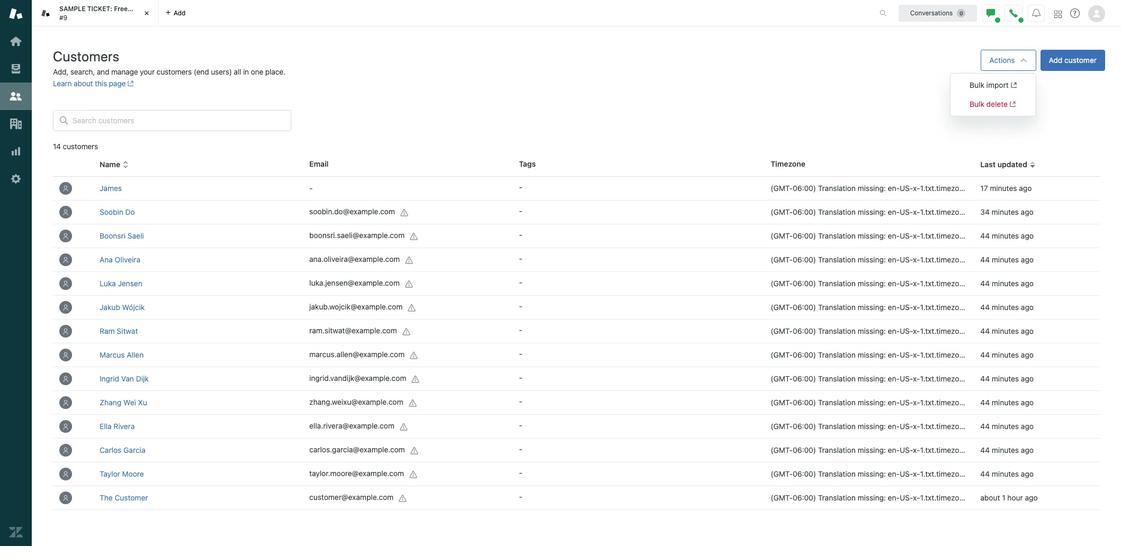 Task type: locate. For each thing, give the bounding box(es) containing it.
3 translation from the top
[[818, 231, 856, 240]]

ram.sitwat@example.com
[[309, 326, 397, 335]]

customers image
[[9, 90, 23, 103]]

17 minutes ago
[[981, 184, 1032, 193]]

missing: for customer@example.com
[[858, 494, 886, 503]]

(gmt-
[[771, 184, 793, 193], [771, 208, 793, 217], [771, 231, 793, 240], [771, 255, 793, 264], [771, 279, 793, 288], [771, 303, 793, 312], [771, 327, 793, 336], [771, 351, 793, 360], [771, 375, 793, 384], [771, 398, 793, 407], [771, 422, 793, 431], [771, 446, 793, 455], [771, 470, 793, 479], [771, 494, 793, 503]]

tab
[[32, 0, 159, 26]]

about down search,
[[74, 79, 93, 88]]

1.txt.timezone.america_chicago for jakub.wojcik@example.com
[[920, 303, 1028, 312]]

ago for soobin.do@example.com
[[1021, 208, 1034, 217]]

9 44 from the top
[[981, 422, 990, 431]]

44
[[981, 231, 990, 240], [981, 255, 990, 264], [981, 279, 990, 288], [981, 303, 990, 312], [981, 327, 990, 336], [981, 351, 990, 360], [981, 375, 990, 384], [981, 398, 990, 407], [981, 422, 990, 431], [981, 446, 990, 455], [981, 470, 990, 479]]

0 vertical spatial (opens in a new tab) image
[[126, 81, 134, 87]]

8 (gmt- from the top
[[771, 351, 793, 360]]

13 x- from the top
[[913, 470, 920, 479]]

minutes
[[990, 184, 1017, 193], [992, 208, 1019, 217], [992, 231, 1019, 240], [992, 255, 1019, 264], [992, 279, 1019, 288], [992, 303, 1019, 312], [992, 327, 1019, 336], [992, 351, 1019, 360], [992, 375, 1019, 384], [992, 398, 1019, 407], [992, 422, 1019, 431], [992, 446, 1019, 455], [992, 470, 1019, 479]]

- for marcus.allen@example.com
[[519, 350, 523, 359]]

11 missing: from the top
[[858, 422, 886, 431]]

sample ticket: free repair #9
[[59, 5, 148, 21]]

(opens in a new tab) image
[[126, 81, 134, 87], [1008, 101, 1016, 108]]

12 06:00) from the top
[[793, 446, 816, 455]]

ella.rivera@example.com
[[309, 422, 395, 431]]

soobin.do@example.com
[[309, 207, 395, 216]]

(gmt-06:00) translation missing: en-us-x-1.txt.timezone.america_chicago for luka.jensen@example.com
[[771, 279, 1028, 288]]

3 44 from the top
[[981, 279, 990, 288]]

minutes for ingrid.vandijk@example.com
[[992, 375, 1019, 384]]

unverified email image for zhang.weixu@example.com
[[409, 399, 417, 408]]

unverified email image for luka.jensen@example.com
[[405, 280, 414, 289]]

(gmt-06:00) translation missing: en-us-x-1.txt.timezone.america_chicago for ella.rivera@example.com
[[771, 422, 1028, 431]]

06:00) for ana.oliveira@example.com
[[793, 255, 816, 264]]

0 horizontal spatial (opens in a new tab) image
[[126, 81, 134, 87]]

44 for ram.sitwat@example.com
[[981, 327, 990, 336]]

9 en- from the top
[[888, 375, 900, 384]]

bulk left import on the right of page
[[970, 81, 985, 90]]

8 translation from the top
[[818, 351, 856, 360]]

ago for ingrid.vandijk@example.com
[[1021, 375, 1034, 384]]

minutes for boonsri.saeli@example.com
[[992, 231, 1019, 240]]

9 06:00) from the top
[[793, 375, 816, 384]]

en- for zhang.weixu@example.com
[[888, 398, 900, 407]]

users)
[[211, 67, 232, 76]]

(gmt-06:00) translation missing: en-us-x-1.txt.timezone.america_chicago for ram.sitwat@example.com
[[771, 327, 1028, 336]]

minutes for taylor.moore@example.com
[[992, 470, 1019, 479]]

add customer button
[[1041, 50, 1106, 71]]

(opens in a new tab) image down (opens in a new tab) icon
[[1008, 101, 1016, 108]]

3 1.txt.timezone.america_chicago from the top
[[920, 231, 1028, 240]]

34
[[981, 208, 990, 217]]

(gmt-06:00) translation missing: en-us-x-1.txt.timezone.america_chicago for jakub.wojcik@example.com
[[771, 303, 1028, 312]]

luka jensen
[[100, 279, 142, 288]]

4 missing: from the top
[[858, 255, 886, 264]]

x- for ram.sitwat@example.com
[[913, 327, 920, 336]]

zhang
[[100, 398, 121, 407]]

7 (gmt- from the top
[[771, 327, 793, 336]]

9 1.txt.timezone.america_chicago from the top
[[920, 375, 1028, 384]]

3 44 minutes ago from the top
[[981, 279, 1034, 288]]

last
[[981, 160, 996, 169]]

7 missing: from the top
[[858, 327, 886, 336]]

1.txt.timezone.america_chicago for taylor.moore@example.com
[[920, 470, 1028, 479]]

taylor
[[100, 470, 120, 479]]

unverified email image
[[410, 232, 419, 241], [405, 256, 414, 265], [405, 280, 414, 289], [410, 352, 419, 360], [400, 423, 408, 432], [410, 447, 419, 455], [409, 471, 418, 479], [399, 495, 407, 503]]

6 us- from the top
[[900, 303, 913, 312]]

0 vertical spatial bulk
[[970, 81, 985, 90]]

11 (gmt-06:00) translation missing: en-us-x-1.txt.timezone.america_chicago from the top
[[771, 422, 1028, 431]]

missing: for zhang.weixu@example.com
[[858, 398, 886, 407]]

06:00) for soobin.do@example.com
[[793, 208, 816, 217]]

3 us- from the top
[[900, 231, 913, 240]]

(gmt- for carlos.garcia@example.com
[[771, 446, 793, 455]]

10 en- from the top
[[888, 398, 900, 407]]

soobin do
[[100, 208, 135, 217]]

6 1.txt.timezone.america_chicago from the top
[[920, 303, 1028, 312]]

5 1.txt.timezone.america_chicago from the top
[[920, 279, 1028, 288]]

bulk left delete on the right top
[[970, 100, 985, 109]]

5 missing: from the top
[[858, 279, 886, 288]]

1 44 from the top
[[981, 231, 990, 240]]

add
[[174, 9, 186, 17]]

12 us- from the top
[[900, 446, 913, 455]]

ticket:
[[87, 5, 112, 13]]

(gmt- for zhang.weixu@example.com
[[771, 398, 793, 407]]

unverified email image for ram.sitwat@example.com
[[402, 328, 411, 336]]

(gmt-06:00) translation missing: en-us-x-1.txt.timezone.america_chicago for carlos.garcia@example.com
[[771, 446, 1028, 455]]

ella rivera
[[100, 422, 135, 431]]

10 x- from the top
[[913, 398, 920, 407]]

sample
[[59, 5, 86, 13]]

(opens in a new tab) image for learn about this page
[[126, 81, 134, 87]]

rivera
[[114, 422, 135, 431]]

x- for luka.jensen@example.com
[[913, 279, 920, 288]]

44 minutes ago for carlos.garcia@example.com
[[981, 446, 1034, 455]]

(gmt-06:00) translation missing: en-us-x-1.txt.timezone.america_chicago for ana.oliveira@example.com
[[771, 255, 1028, 264]]

luka.jensen@example.com
[[309, 279, 400, 288]]

customers inside customers add, search, and manage your customers (end users) all in one place.
[[157, 67, 192, 76]]

2 translation from the top
[[818, 208, 856, 217]]

13 1.txt.timezone.america_chicago from the top
[[920, 470, 1028, 479]]

(end
[[194, 67, 209, 76]]

6 44 minutes ago from the top
[[981, 351, 1034, 360]]

(opens in a new tab) image for bulk delete
[[1008, 101, 1016, 108]]

12 (gmt-06:00) translation missing: en-us-x-1.txt.timezone.america_chicago from the top
[[771, 446, 1028, 455]]

zhang.weixu@example.com
[[309, 398, 403, 407]]

2 missing: from the top
[[858, 208, 886, 217]]

x-
[[913, 184, 920, 193], [913, 208, 920, 217], [913, 231, 920, 240], [913, 255, 920, 264], [913, 279, 920, 288], [913, 303, 920, 312], [913, 327, 920, 336], [913, 351, 920, 360], [913, 375, 920, 384], [913, 398, 920, 407], [913, 422, 920, 431], [913, 446, 920, 455], [913, 470, 920, 479], [913, 494, 920, 503]]

ram sitwat
[[100, 327, 138, 336]]

06:00) for ingrid.vandijk@example.com
[[793, 375, 816, 384]]

place.
[[265, 67, 285, 76]]

10 1.txt.timezone.america_chicago from the top
[[920, 398, 1028, 407]]

zendesk support image
[[9, 7, 23, 21]]

customer
[[1065, 56, 1097, 65]]

ingrid
[[100, 375, 119, 384]]

14 (gmt-06:00) translation missing: en-us-x-1.txt.timezone.america_chicago from the top
[[771, 494, 1028, 503]]

4 x- from the top
[[913, 255, 920, 264]]

9 (gmt-06:00) translation missing: en-us-x-1.txt.timezone.america_chicago from the top
[[771, 375, 1028, 384]]

13 translation from the top
[[818, 470, 856, 479]]

main element
[[0, 0, 32, 547]]

06:00) for jakub.wojcik@example.com
[[793, 303, 816, 312]]

10 missing: from the top
[[858, 398, 886, 407]]

3 06:00) from the top
[[793, 231, 816, 240]]

(opens in a new tab) image down manage at top left
[[126, 81, 134, 87]]

saeli
[[128, 231, 144, 240]]

xu
[[138, 398, 147, 407]]

(gmt- for customer@example.com
[[771, 494, 793, 503]]

unverified email image for customer@example.com
[[399, 495, 407, 503]]

7 1.txt.timezone.america_chicago from the top
[[920, 327, 1028, 336]]

learn
[[53, 79, 72, 88]]

boonsri.saeli@example.com
[[309, 231, 405, 240]]

8 1.txt.timezone.america_chicago from the top
[[920, 351, 1028, 360]]

us-
[[900, 184, 913, 193], [900, 208, 913, 217], [900, 231, 913, 240], [900, 255, 913, 264], [900, 279, 913, 288], [900, 303, 913, 312], [900, 327, 913, 336], [900, 351, 913, 360], [900, 375, 913, 384], [900, 398, 913, 407], [900, 422, 913, 431], [900, 446, 913, 455], [900, 470, 913, 479], [900, 494, 913, 503]]

13 06:00) from the top
[[793, 470, 816, 479]]

7 06:00) from the top
[[793, 327, 816, 336]]

8 en- from the top
[[888, 351, 900, 360]]

menu
[[950, 73, 1037, 117]]

10 44 minutes ago from the top
[[981, 446, 1034, 455]]

8 (gmt-06:00) translation missing: en-us-x-1.txt.timezone.america_chicago from the top
[[771, 351, 1028, 360]]

44 minutes ago for ram.sitwat@example.com
[[981, 327, 1034, 336]]

1 vertical spatial bulk
[[970, 100, 985, 109]]

minutes for ana.oliveira@example.com
[[992, 255, 1019, 264]]

5 translation from the top
[[818, 279, 856, 288]]

import
[[987, 81, 1009, 90]]

11 44 from the top
[[981, 470, 990, 479]]

11 (gmt- from the top
[[771, 422, 793, 431]]

ingrid van dijk
[[100, 375, 149, 384]]

9 44 minutes ago from the top
[[981, 422, 1034, 431]]

this
[[95, 79, 107, 88]]

14 missing: from the top
[[858, 494, 886, 503]]

unverified email image
[[400, 209, 409, 217], [408, 304, 417, 312], [402, 328, 411, 336], [412, 375, 420, 384], [409, 399, 417, 408]]

5 us- from the top
[[900, 279, 913, 288]]

jakub
[[100, 303, 120, 312]]

1 44 minutes ago from the top
[[981, 231, 1034, 240]]

(opens in a new tab) image
[[1009, 82, 1017, 89]]

about left 1
[[981, 494, 1000, 503]]

tags
[[519, 159, 536, 168]]

44 for zhang.weixu@example.com
[[981, 398, 990, 407]]

2 (gmt- from the top
[[771, 208, 793, 217]]

7 44 from the top
[[981, 375, 990, 384]]

1 en- from the top
[[888, 184, 900, 193]]

about
[[74, 79, 93, 88], [981, 494, 1000, 503]]

(gmt- for ana.oliveira@example.com
[[771, 255, 793, 264]]

- for taylor.moore@example.com
[[519, 469, 523, 478]]

5 44 minutes ago from the top
[[981, 327, 1034, 336]]

9 x- from the top
[[913, 375, 920, 384]]

3 en- from the top
[[888, 231, 900, 240]]

bulk import
[[970, 81, 1009, 90]]

4 06:00) from the top
[[793, 255, 816, 264]]

8 06:00) from the top
[[793, 351, 816, 360]]

7 en- from the top
[[888, 327, 900, 336]]

6 (gmt- from the top
[[771, 303, 793, 312]]

7 translation from the top
[[818, 327, 856, 336]]

8 us- from the top
[[900, 351, 913, 360]]

- for luka.jensen@example.com
[[519, 278, 523, 287]]

unverified email image for carlos.garcia@example.com
[[410, 447, 419, 455]]

bulk import link
[[970, 81, 1017, 90]]

minutes for luka.jensen@example.com
[[992, 279, 1019, 288]]

notifications image
[[1032, 9, 1041, 17]]

4 44 minutes ago from the top
[[981, 303, 1034, 312]]

14
[[53, 142, 61, 151]]

44 minutes ago for ingrid.vandijk@example.com
[[981, 375, 1034, 384]]

(opens in a new tab) image inside 'learn about this page' link
[[126, 81, 134, 87]]

menu containing bulk import
[[950, 73, 1037, 117]]

5 en- from the top
[[888, 279, 900, 288]]

en- for ingrid.vandijk@example.com
[[888, 375, 900, 384]]

1 vertical spatial (opens in a new tab) image
[[1008, 101, 1016, 108]]

missing: for ingrid.vandijk@example.com
[[858, 375, 886, 384]]

1 horizontal spatial (opens in a new tab) image
[[1008, 101, 1016, 108]]

10 (gmt- from the top
[[771, 398, 793, 407]]

2 44 from the top
[[981, 255, 990, 264]]

14 x- from the top
[[913, 494, 920, 503]]

missing: for carlos.garcia@example.com
[[858, 446, 886, 455]]

1 vertical spatial customers
[[63, 142, 98, 151]]

12 x- from the top
[[913, 446, 920, 455]]

1.txt.timezone.america_chicago for zhang.weixu@example.com
[[920, 398, 1028, 407]]

the
[[100, 494, 113, 503]]

(opens in a new tab) image inside bulk delete "link"
[[1008, 101, 1016, 108]]

10 translation from the top
[[818, 398, 856, 407]]

44 for ingrid.vandijk@example.com
[[981, 375, 990, 384]]

translation
[[818, 184, 856, 193], [818, 208, 856, 217], [818, 231, 856, 240], [818, 255, 856, 264], [818, 279, 856, 288], [818, 303, 856, 312], [818, 327, 856, 336], [818, 351, 856, 360], [818, 375, 856, 384], [818, 398, 856, 407], [818, 422, 856, 431], [818, 446, 856, 455], [818, 470, 856, 479], [818, 494, 856, 503]]

organizations image
[[9, 117, 23, 131]]

us- for soobin.do@example.com
[[900, 208, 913, 217]]

carlos garcia link
[[100, 446, 145, 455]]

us- for zhang.weixu@example.com
[[900, 398, 913, 407]]

8 44 from the top
[[981, 398, 990, 407]]

customers right 14
[[63, 142, 98, 151]]

2 06:00) from the top
[[793, 208, 816, 217]]

x- for boonsri.saeli@example.com
[[913, 231, 920, 240]]

12 en- from the top
[[888, 446, 900, 455]]

5 x- from the top
[[913, 279, 920, 288]]

en-
[[888, 184, 900, 193], [888, 208, 900, 217], [888, 231, 900, 240], [888, 255, 900, 264], [888, 279, 900, 288], [888, 303, 900, 312], [888, 327, 900, 336], [888, 351, 900, 360], [888, 375, 900, 384], [888, 398, 900, 407], [888, 422, 900, 431], [888, 446, 900, 455], [888, 470, 900, 479], [888, 494, 900, 503]]

0 vertical spatial about
[[74, 79, 93, 88]]

06:00) for marcus.allen@example.com
[[793, 351, 816, 360]]

13 (gmt- from the top
[[771, 470, 793, 479]]

1 horizontal spatial customers
[[157, 67, 192, 76]]

james
[[100, 184, 122, 193]]

44 minutes ago for boonsri.saeli@example.com
[[981, 231, 1034, 240]]

5 (gmt- from the top
[[771, 279, 793, 288]]

11 en- from the top
[[888, 422, 900, 431]]

4 us- from the top
[[900, 255, 913, 264]]

11 06:00) from the top
[[793, 422, 816, 431]]

0 vertical spatial customers
[[157, 67, 192, 76]]

missing:
[[858, 184, 886, 193], [858, 208, 886, 217], [858, 231, 886, 240], [858, 255, 886, 264], [858, 279, 886, 288], [858, 303, 886, 312], [858, 327, 886, 336], [858, 351, 886, 360], [858, 375, 886, 384], [858, 398, 886, 407], [858, 422, 886, 431], [858, 446, 886, 455], [858, 470, 886, 479], [858, 494, 886, 503]]

9 (gmt- from the top
[[771, 375, 793, 384]]

x- for jakub.wojcik@example.com
[[913, 303, 920, 312]]

06:00) for customer@example.com
[[793, 494, 816, 503]]

and
[[97, 67, 109, 76]]

(gmt-06:00) translation missing: en-us-x-1.txt.timezone.america_chicago for ingrid.vandijk@example.com
[[771, 375, 1028, 384]]

customers
[[157, 67, 192, 76], [63, 142, 98, 151]]

44 for jakub.wojcik@example.com
[[981, 303, 990, 312]]

add
[[1049, 56, 1063, 65]]

get started image
[[9, 34, 23, 48]]

10 us- from the top
[[900, 398, 913, 407]]

missing: for luka.jensen@example.com
[[858, 279, 886, 288]]

2 x- from the top
[[913, 208, 920, 217]]

actions
[[990, 56, 1015, 65]]

2 bulk from the top
[[970, 100, 985, 109]]

44 minutes ago
[[981, 231, 1034, 240], [981, 255, 1034, 264], [981, 279, 1034, 288], [981, 303, 1034, 312], [981, 327, 1034, 336], [981, 351, 1034, 360], [981, 375, 1034, 384], [981, 398, 1034, 407], [981, 422, 1034, 431], [981, 446, 1034, 455], [981, 470, 1034, 479]]

en- for luka.jensen@example.com
[[888, 279, 900, 288]]

bulk
[[970, 81, 985, 90], [970, 100, 985, 109]]

last updated button
[[981, 160, 1036, 170]]

(gmt-06:00) translation missing: en-us-x-1.txt.timezone.america_chicago for soobin.do@example.com
[[771, 208, 1028, 217]]

translation for zhang.weixu@example.com
[[818, 398, 856, 407]]

(gmt-06:00) translation missing: en-us-x-1.txt.timezone.america_chicago for marcus.allen@example.com
[[771, 351, 1028, 360]]

customers right your
[[157, 67, 192, 76]]

06:00) for taylor.moore@example.com
[[793, 470, 816, 479]]

ana oliveira
[[100, 255, 140, 264]]

(gmt- for ingrid.vandijk@example.com
[[771, 375, 793, 384]]

3 missing: from the top
[[858, 231, 886, 240]]

11 us- from the top
[[900, 422, 913, 431]]

44 minutes ago for zhang.weixu@example.com
[[981, 398, 1034, 407]]

8 44 minutes ago from the top
[[981, 398, 1034, 407]]

marcus allen link
[[100, 351, 144, 360]]

ago
[[1019, 184, 1032, 193], [1021, 208, 1034, 217], [1021, 231, 1034, 240], [1021, 255, 1034, 264], [1021, 279, 1034, 288], [1021, 303, 1034, 312], [1021, 327, 1034, 336], [1021, 351, 1034, 360], [1021, 375, 1034, 384], [1021, 398, 1034, 407], [1021, 422, 1034, 431], [1021, 446, 1034, 455], [1021, 470, 1034, 479], [1025, 494, 1038, 503]]

6 x- from the top
[[913, 303, 920, 312]]

11 44 minutes ago from the top
[[981, 470, 1034, 479]]

marcus allen
[[100, 351, 144, 360]]

14 en- from the top
[[888, 494, 900, 503]]

x- for ana.oliveira@example.com
[[913, 255, 920, 264]]

9 translation from the top
[[818, 375, 856, 384]]

us- for boonsri.saeli@example.com
[[900, 231, 913, 240]]

7 44 minutes ago from the top
[[981, 375, 1034, 384]]

reporting image
[[9, 145, 23, 158]]

06:00)
[[793, 184, 816, 193], [793, 208, 816, 217], [793, 231, 816, 240], [793, 255, 816, 264], [793, 279, 816, 288], [793, 303, 816, 312], [793, 327, 816, 336], [793, 351, 816, 360], [793, 375, 816, 384], [793, 398, 816, 407], [793, 422, 816, 431], [793, 446, 816, 455], [793, 470, 816, 479], [793, 494, 816, 503]]

6 44 from the top
[[981, 351, 990, 360]]

jakub.wojcik@example.com
[[309, 303, 403, 312]]

12 (gmt- from the top
[[771, 446, 793, 455]]

12 1.txt.timezone.america_chicago from the top
[[920, 446, 1028, 455]]

1 translation from the top
[[818, 184, 856, 193]]

- for ingrid.vandijk@example.com
[[519, 373, 523, 382]]

us- for ana.oliveira@example.com
[[900, 255, 913, 264]]

1 vertical spatial about
[[981, 494, 1000, 503]]

the customer link
[[100, 494, 148, 503]]

us- for marcus.allen@example.com
[[900, 351, 913, 360]]

carlos garcia
[[100, 446, 145, 455]]

sitwat
[[117, 327, 138, 336]]



Task type: describe. For each thing, give the bounding box(es) containing it.
close image
[[141, 8, 152, 19]]

missing: for ella.rivera@example.com
[[858, 422, 886, 431]]

minutes for marcus.allen@example.com
[[992, 351, 1019, 360]]

do
[[125, 208, 135, 217]]

44 minutes ago for marcus.allen@example.com
[[981, 351, 1034, 360]]

(gmt-06:00) translation missing: en-us-x-1.txt.timezone.america_chicago for customer@example.com
[[771, 494, 1028, 503]]

luka
[[100, 279, 116, 288]]

en- for marcus.allen@example.com
[[888, 351, 900, 360]]

wójcik
[[122, 303, 145, 312]]

one
[[251, 67, 263, 76]]

44 minutes ago for jakub.wojcik@example.com
[[981, 303, 1034, 312]]

(gmt- for ram.sitwat@example.com
[[771, 327, 793, 336]]

(gmt-06:00) translation missing: en-us-x-1.txt.timezone.america_chicago for boonsri.saeli@example.com
[[771, 231, 1028, 240]]

boonsri saeli
[[100, 231, 144, 240]]

customers
[[53, 48, 119, 64]]

moore
[[122, 470, 144, 479]]

jensen
[[118, 279, 142, 288]]

06:00) for zhang.weixu@example.com
[[793, 398, 816, 407]]

ram
[[100, 327, 115, 336]]

ago for ella.rivera@example.com
[[1021, 422, 1034, 431]]

(gmt-06:00) translation missing: en-us-x-1.txt.timezone.america_chicago for taylor.moore@example.com
[[771, 470, 1028, 479]]

ago for luka.jensen@example.com
[[1021, 279, 1034, 288]]

1 1.txt.timezone.america_chicago from the top
[[920, 184, 1028, 193]]

missing: for ram.sitwat@example.com
[[858, 327, 886, 336]]

manage
[[111, 67, 138, 76]]

translation for marcus.allen@example.com
[[818, 351, 856, 360]]

en- for ana.oliveira@example.com
[[888, 255, 900, 264]]

soobin
[[100, 208, 123, 217]]

x- for soobin.do@example.com
[[913, 208, 920, 217]]

17
[[981, 184, 988, 193]]

button displays agent's chat status as online. image
[[987, 9, 995, 17]]

ago for zhang.weixu@example.com
[[1021, 398, 1034, 407]]

translation for luka.jensen@example.com
[[818, 279, 856, 288]]

44 minutes ago for ella.rivera@example.com
[[981, 422, 1034, 431]]

(gmt- for boonsri.saeli@example.com
[[771, 231, 793, 240]]

en- for customer@example.com
[[888, 494, 900, 503]]

get help image
[[1071, 8, 1080, 18]]

bulk delete link
[[970, 100, 1016, 109]]

- for ram.sitwat@example.com
[[519, 326, 523, 335]]

1 missing: from the top
[[858, 184, 886, 193]]

06:00) for luka.jensen@example.com
[[793, 279, 816, 288]]

1.txt.timezone.america_chicago for customer@example.com
[[920, 494, 1028, 503]]

allen
[[127, 351, 144, 360]]

email
[[309, 159, 329, 168]]

boonsri saeli link
[[100, 231, 144, 240]]

in
[[243, 67, 249, 76]]

admin image
[[9, 172, 23, 186]]

jakub wójcik
[[100, 303, 145, 312]]

tab containing sample ticket: free repair
[[32, 0, 159, 26]]

0 horizontal spatial about
[[74, 79, 93, 88]]

0 horizontal spatial customers
[[63, 142, 98, 151]]

1 x- from the top
[[913, 184, 920, 193]]

views image
[[9, 62, 23, 76]]

unverified email image for ella.rivera@example.com
[[400, 423, 408, 432]]

1.txt.timezone.america_chicago for soobin.do@example.com
[[920, 208, 1028, 217]]

(gmt-06:00) translation missing: en-us-x-1.txt.timezone.america_chicago for zhang.weixu@example.com
[[771, 398, 1028, 407]]

bulk for bulk import
[[970, 81, 985, 90]]

conversations
[[910, 9, 953, 17]]

taylor moore
[[100, 470, 144, 479]]

oliveira
[[115, 255, 140, 264]]

translation for boonsri.saeli@example.com
[[818, 231, 856, 240]]

marcus
[[100, 351, 125, 360]]

- for customer@example.com
[[519, 493, 523, 502]]

translation for jakub.wojcik@example.com
[[818, 303, 856, 312]]

en- for ella.rivera@example.com
[[888, 422, 900, 431]]

us- for carlos.garcia@example.com
[[900, 446, 913, 455]]

about 1 hour ago
[[981, 494, 1038, 503]]

carlos.garcia@example.com
[[309, 446, 405, 455]]

customers add, search, and manage your customers (end users) all in one place.
[[53, 48, 285, 76]]

1.txt.timezone.america_chicago for ingrid.vandijk@example.com
[[920, 375, 1028, 384]]

bulk delete
[[970, 100, 1008, 109]]

en- for ram.sitwat@example.com
[[888, 327, 900, 336]]

en- for soobin.do@example.com
[[888, 208, 900, 217]]

van
[[121, 375, 134, 384]]

learn about this page link
[[53, 79, 134, 88]]

learn about this page
[[53, 79, 126, 88]]

(gmt- for jakub.wojcik@example.com
[[771, 303, 793, 312]]

ana.oliveira@example.com
[[309, 255, 400, 264]]

06:00) for ella.rivera@example.com
[[793, 422, 816, 431]]

marcus.allen@example.com
[[309, 350, 405, 359]]

ago for taylor.moore@example.com
[[1021, 470, 1034, 479]]

1 us- from the top
[[900, 184, 913, 193]]

zendesk image
[[9, 526, 23, 540]]

add,
[[53, 67, 68, 76]]

jakub wójcik link
[[100, 303, 145, 312]]

1 horizontal spatial about
[[981, 494, 1000, 503]]

bulk for bulk delete
[[970, 100, 985, 109]]

translation for carlos.garcia@example.com
[[818, 446, 856, 455]]

ago for ram.sitwat@example.com
[[1021, 327, 1034, 336]]

- for jakub.wojcik@example.com
[[519, 302, 523, 311]]

missing: for jakub.wojcik@example.com
[[858, 303, 886, 312]]

james link
[[100, 184, 122, 193]]

unverified email image for soobin.do@example.com
[[400, 209, 409, 217]]

minutes for jakub.wojcik@example.com
[[992, 303, 1019, 312]]

ram sitwat link
[[100, 327, 138, 336]]

unverified email image for ana.oliveira@example.com
[[405, 256, 414, 265]]

customer@example.com
[[309, 493, 394, 502]]

x- for marcus.allen@example.com
[[913, 351, 920, 360]]

conversations button
[[899, 5, 977, 21]]

customer
[[115, 494, 148, 503]]

zendesk products image
[[1055, 10, 1062, 18]]

1 06:00) from the top
[[793, 184, 816, 193]]

Search customers field
[[73, 116, 284, 126]]

1.txt.timezone.america_chicago for ella.rivera@example.com
[[920, 422, 1028, 431]]

repair
[[129, 5, 148, 13]]

us- for taylor.moore@example.com
[[900, 470, 913, 479]]

timezone
[[771, 159, 806, 168]]

ago for boonsri.saeli@example.com
[[1021, 231, 1034, 240]]

name
[[100, 160, 120, 169]]

44 for taylor.moore@example.com
[[981, 470, 990, 479]]

missing: for soobin.do@example.com
[[858, 208, 886, 217]]

last updated
[[981, 160, 1028, 169]]

taylor moore link
[[100, 470, 144, 479]]

dijk
[[136, 375, 149, 384]]

34 minutes ago
[[981, 208, 1034, 217]]

the customer
[[100, 494, 148, 503]]

actions button
[[981, 50, 1036, 71]]

garcia
[[123, 446, 145, 455]]

missing: for taylor.moore@example.com
[[858, 470, 886, 479]]

44 for boonsri.saeli@example.com
[[981, 231, 990, 240]]

ana oliveira link
[[100, 255, 140, 264]]

search,
[[70, 67, 95, 76]]

translation for ingrid.vandijk@example.com
[[818, 375, 856, 384]]

en- for carlos.garcia@example.com
[[888, 446, 900, 455]]

x- for zhang.weixu@example.com
[[913, 398, 920, 407]]

translation for customer@example.com
[[818, 494, 856, 503]]

page
[[109, 79, 126, 88]]

add button
[[159, 0, 192, 26]]

en- for boonsri.saeli@example.com
[[888, 231, 900, 240]]

ella
[[100, 422, 112, 431]]

(gmt- for soobin.do@example.com
[[771, 208, 793, 217]]

hour
[[1008, 494, 1023, 503]]

wei
[[123, 398, 136, 407]]

- for carlos.garcia@example.com
[[519, 445, 523, 454]]

carlos
[[100, 446, 121, 455]]

(gmt- for taylor.moore@example.com
[[771, 470, 793, 479]]

- for zhang.weixu@example.com
[[519, 397, 523, 406]]

ana
[[100, 255, 113, 264]]

delete
[[987, 100, 1008, 109]]

minutes for zhang.weixu@example.com
[[992, 398, 1019, 407]]

updated
[[998, 160, 1028, 169]]

ago for jakub.wojcik@example.com
[[1021, 303, 1034, 312]]

06:00) for boonsri.saeli@example.com
[[793, 231, 816, 240]]

1.txt.timezone.america_chicago for boonsri.saeli@example.com
[[920, 231, 1028, 240]]

tabs tab list
[[32, 0, 869, 26]]

zhang wei xu
[[100, 398, 147, 407]]

soobin do link
[[100, 208, 135, 217]]

unverified email image for taylor.moore@example.com
[[409, 471, 418, 479]]

taylor.moore@example.com
[[309, 470, 404, 479]]

1.txt.timezone.america_chicago for ana.oliveira@example.com
[[920, 255, 1028, 264]]

x- for ingrid.vandijk@example.com
[[913, 375, 920, 384]]

(gmt- for ella.rivera@example.com
[[771, 422, 793, 431]]

- for soobin.do@example.com
[[519, 207, 523, 216]]

1 (gmt-06:00) translation missing: en-us-x-1.txt.timezone.america_chicago from the top
[[771, 184, 1028, 193]]

1
[[1002, 494, 1006, 503]]

add customer
[[1049, 56, 1097, 65]]

1 (gmt- from the top
[[771, 184, 793, 193]]

14 customers
[[53, 142, 98, 151]]

ingrid.vandijk@example.com
[[309, 374, 406, 383]]

ago for marcus.allen@example.com
[[1021, 351, 1034, 360]]

(gmt- for luka.jensen@example.com
[[771, 279, 793, 288]]

44 minutes ago for luka.jensen@example.com
[[981, 279, 1034, 288]]

us- for customer@example.com
[[900, 494, 913, 503]]

us- for ella.rivera@example.com
[[900, 422, 913, 431]]

#9
[[59, 14, 67, 21]]

minutes for ella.rivera@example.com
[[992, 422, 1019, 431]]



Task type: vqa. For each thing, say whether or not it's contained in the screenshot.


